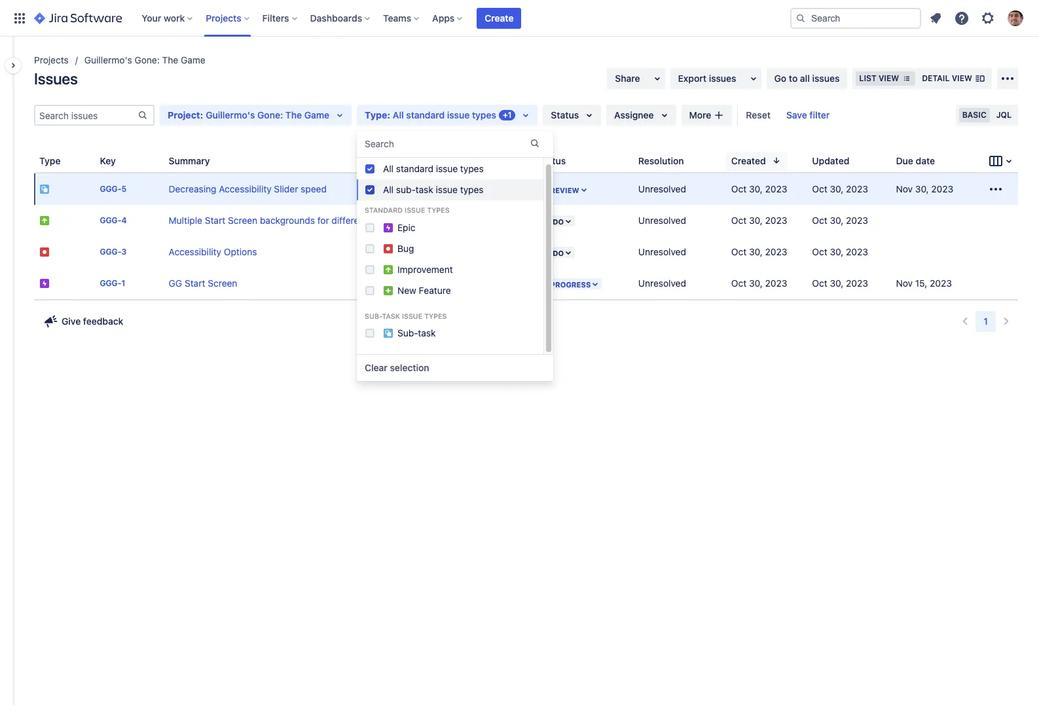 Task type: vqa. For each thing, say whether or not it's contained in the screenshot.
Nov 30, 2023
yes



Task type: locate. For each thing, give the bounding box(es) containing it.
all left sub-
[[383, 184, 394, 195]]

0 horizontal spatial sub-
[[365, 312, 382, 320]]

gone:
[[135, 54, 160, 65], [257, 109, 283, 120]]

primary element
[[8, 0, 790, 36]]

0 vertical spatial nov
[[896, 183, 913, 194]]

type : all standard issue types +1
[[365, 109, 512, 120]]

start right gg
[[185, 278, 205, 289]]

decreasing accessibility slider speed
[[169, 183, 327, 194]]

clear
[[365, 362, 388, 373]]

type button
[[34, 152, 81, 170]]

1 inside row
[[121, 279, 125, 288]]

guillermo's right projects link on the top left of page
[[84, 54, 132, 65]]

task for sub-task
[[418, 328, 436, 339]]

2 view from the left
[[952, 73, 972, 83]]

1 row from the top
[[34, 174, 1018, 205]]

view right detail
[[952, 73, 972, 83]]

type for type
[[39, 155, 61, 166]]

import and bulk change issues image
[[1000, 71, 1016, 86]]

all standard issue types
[[383, 163, 484, 174]]

jira software image
[[34, 10, 122, 26], [34, 10, 122, 26]]

drag column image inside resolution button
[[633, 153, 649, 169]]

updated button
[[807, 152, 870, 170]]

1 vertical spatial screen
[[208, 278, 237, 289]]

detail view
[[922, 73, 972, 83]]

issues right all
[[812, 73, 840, 84]]

unresolved for multiple start screen backgrounds for different game states
[[638, 215, 686, 226]]

ggg-
[[100, 184, 121, 194], [100, 216, 121, 226], [100, 247, 121, 257], [100, 279, 121, 288]]

guillermo's gone: the game
[[84, 54, 205, 65]]

refresh image
[[538, 317, 549, 327]]

gg start screen link
[[169, 278, 237, 289]]

types left "p"
[[460, 163, 484, 174]]

0 vertical spatial projects
[[206, 12, 241, 23]]

1 horizontal spatial 1
[[984, 316, 988, 327]]

1 : from the left
[[200, 109, 203, 120]]

1 nov from the top
[[896, 183, 913, 194]]

the inside guillermo's gone: the game link
[[162, 54, 178, 65]]

1 vertical spatial status
[[538, 155, 566, 166]]

1 vertical spatial guillermo's
[[206, 109, 255, 120]]

drag column image
[[34, 153, 50, 169], [163, 153, 179, 169], [726, 153, 742, 169]]

ggg- for accessibility
[[100, 247, 121, 257]]

drag column image inside summary button
[[163, 153, 179, 169]]

improvement
[[397, 264, 453, 275]]

go to all issues link
[[766, 68, 847, 89]]

: up summary button
[[200, 109, 203, 120]]

1 horizontal spatial gone:
[[257, 109, 283, 120]]

status for status button
[[538, 155, 566, 166]]

issue
[[447, 109, 470, 120], [436, 163, 458, 174], [436, 184, 458, 195], [405, 206, 425, 214], [402, 312, 422, 320]]

sub-
[[365, 312, 382, 320], [397, 328, 418, 339]]

board icon image
[[988, 153, 1004, 169]]

0 horizontal spatial projects
[[34, 54, 69, 65]]

backgrounds
[[260, 215, 315, 226]]

screen down accessibility options link
[[208, 278, 237, 289]]

1 horizontal spatial projects
[[206, 12, 241, 23]]

1 vertical spatial start
[[185, 278, 205, 289]]

drag column image right sorted in descending order icon
[[807, 153, 823, 169]]

selection
[[390, 362, 429, 373]]

drag column image up ggg-5 link
[[95, 153, 110, 169]]

speed
[[301, 183, 327, 194]]

different
[[332, 215, 368, 226]]

sub task image
[[39, 184, 50, 194]]

drag column image inside due date button
[[891, 153, 907, 169]]

2 : from the left
[[387, 109, 390, 120]]

: up the search
[[387, 109, 390, 120]]

drag column image inside created button
[[726, 153, 742, 169]]

1
[[121, 279, 125, 288], [984, 316, 988, 327]]

issues element
[[34, 149, 1018, 299]]

task down new
[[382, 312, 400, 320]]

1 vertical spatial nov
[[896, 278, 913, 289]]

accessibility left slider
[[219, 183, 272, 194]]

2 ggg- from the top
[[100, 216, 121, 226]]

bug
[[397, 243, 414, 254]]

issue down all standard issue types
[[436, 184, 458, 195]]

2 drag column image from the left
[[633, 153, 649, 169]]

0 vertical spatial start
[[205, 215, 225, 226]]

:
[[200, 109, 203, 120], [387, 109, 390, 120]]

types down all sub-task issue types at the top of the page
[[427, 206, 450, 214]]

drag column image down 'assignee' dropdown button
[[633, 153, 649, 169]]

in review - change status image
[[579, 185, 588, 194]]

2 vertical spatial all
[[383, 184, 394, 195]]

task down all standard issue types
[[416, 184, 433, 195]]

0 vertical spatial gone:
[[135, 54, 160, 65]]

sort in ascending order image
[[689, 155, 700, 166]]

0 vertical spatial type
[[365, 109, 387, 120]]

1 vertical spatial task
[[382, 312, 400, 320]]

1 horizontal spatial view
[[952, 73, 972, 83]]

None text field
[[365, 137, 367, 151]]

create
[[485, 12, 514, 23]]

list view
[[859, 73, 899, 83]]

1 horizontal spatial issues
[[812, 73, 840, 84]]

type up the sub task icon
[[39, 155, 61, 166]]

status right p "button"
[[538, 155, 566, 166]]

chevron down icon image
[[1001, 153, 1017, 169]]

ggg- down the key button on the top left of page
[[100, 184, 121, 194]]

type
[[365, 109, 387, 120], [39, 155, 61, 166]]

view right list
[[879, 73, 899, 83]]

2 unresolved from the top
[[638, 215, 686, 226]]

ggg-3
[[100, 247, 127, 257]]

all down the search
[[383, 163, 394, 174]]

banner containing your work
[[0, 0, 1039, 37]]

drag column image right 'sort in ascending order' image at the top of page
[[726, 153, 742, 169]]

1 vertical spatial sub-
[[397, 328, 418, 339]]

projects
[[206, 12, 241, 23], [34, 54, 69, 65]]

accessibility options link
[[169, 246, 257, 257]]

nov down due
[[896, 183, 913, 194]]

summary
[[169, 155, 210, 166]]

0 vertical spatial sub-
[[365, 312, 382, 320]]

0 vertical spatial screen
[[228, 215, 257, 226]]

1 horizontal spatial :
[[387, 109, 390, 120]]

drag column image inside type button
[[34, 153, 50, 169]]

issues
[[34, 69, 78, 88]]

guillermo's right "project"
[[206, 109, 255, 120]]

0 horizontal spatial type
[[39, 155, 61, 166]]

game
[[181, 54, 205, 65], [304, 109, 329, 120]]

reset button
[[738, 105, 778, 126]]

1 drag column image from the left
[[34, 153, 50, 169]]

4 drag column image from the left
[[891, 153, 907, 169]]

0 horizontal spatial the
[[162, 54, 178, 65]]

view for list view
[[879, 73, 899, 83]]

1 horizontal spatial the
[[285, 109, 302, 120]]

sub- up the clear
[[365, 312, 382, 320]]

decreasing accessibility slider speed link
[[169, 183, 327, 194]]

gg
[[169, 278, 182, 289]]

issues right export
[[709, 73, 736, 84]]

unresolved for accessibility options
[[638, 246, 686, 257]]

unresolved for gg start screen
[[638, 278, 686, 289]]

clear selection button
[[357, 357, 437, 378]]

status
[[551, 109, 579, 120], [538, 155, 566, 166]]

dashboards
[[310, 12, 362, 23]]

status inside button
[[538, 155, 566, 166]]

type inside button
[[39, 155, 61, 166]]

0 vertical spatial the
[[162, 54, 178, 65]]

created
[[731, 155, 766, 166]]

row
[[34, 174, 1018, 205], [34, 205, 1018, 236], [34, 236, 1018, 268], [34, 268, 1018, 299]]

+1
[[503, 110, 512, 120]]

3 unresolved from the top
[[638, 246, 686, 257]]

1 horizontal spatial guillermo's
[[206, 109, 255, 120]]

ggg-5
[[100, 184, 126, 194]]

1 inside 1 button
[[984, 316, 988, 327]]

status button
[[533, 152, 587, 170]]

drag column image for key
[[95, 153, 110, 169]]

standard up all standard issue types
[[406, 109, 445, 120]]

new
[[397, 285, 416, 296]]

30,
[[749, 183, 763, 194], [830, 183, 844, 194], [915, 183, 929, 194], [749, 215, 763, 226], [830, 215, 844, 226], [749, 246, 763, 257], [830, 246, 844, 257], [749, 278, 763, 289], [830, 278, 844, 289]]

settings image
[[980, 10, 996, 26]]

open export issues dropdown image
[[745, 71, 761, 86]]

0 vertical spatial all
[[393, 109, 404, 120]]

status for status dropdown button at top
[[551, 109, 579, 120]]

3 ggg- from the top
[[100, 247, 121, 257]]

multiple
[[169, 215, 202, 226]]

projects for projects dropdown button
[[206, 12, 241, 23]]

nov left 15,
[[896, 278, 913, 289]]

task
[[416, 184, 433, 195], [382, 312, 400, 320], [418, 328, 436, 339]]

1 horizontal spatial game
[[304, 109, 329, 120]]

screen
[[228, 215, 257, 226], [208, 278, 237, 289]]

ggg-4 link
[[100, 216, 127, 226]]

feedback
[[83, 316, 123, 327]]

to
[[789, 73, 798, 84]]

0 horizontal spatial view
[[879, 73, 899, 83]]

drag column image inside updated button
[[807, 153, 823, 169]]

screen up options
[[228, 215, 257, 226]]

2 nov from the top
[[896, 278, 913, 289]]

epic
[[397, 222, 415, 233]]

3 drag column image from the left
[[726, 153, 742, 169]]

0 horizontal spatial issues
[[709, 73, 736, 84]]

status inside dropdown button
[[551, 109, 579, 120]]

list
[[859, 73, 877, 83]]

filters
[[262, 12, 289, 23]]

0 vertical spatial guillermo's
[[84, 54, 132, 65]]

3 row from the top
[[34, 236, 1018, 268]]

ggg- down ggg-5 link
[[100, 216, 121, 226]]

type for type : all standard issue types +1
[[365, 109, 387, 120]]

multiple start screen backgrounds for different game states link
[[169, 215, 422, 226]]

projects right work
[[206, 12, 241, 23]]

sub- for sub-task
[[397, 328, 418, 339]]

drag column image for summary
[[163, 153, 179, 169]]

0 horizontal spatial :
[[200, 109, 203, 120]]

sub-task issue types
[[365, 312, 447, 320]]

1 view from the left
[[879, 73, 899, 83]]

0 vertical spatial standard
[[406, 109, 445, 120]]

summary button
[[163, 152, 231, 170]]

row containing accessibility options
[[34, 236, 1018, 268]]

screen for gg
[[208, 278, 237, 289]]

ggg- down ggg-3 link
[[100, 279, 121, 288]]

ggg- up ggg-1
[[100, 247, 121, 257]]

game
[[370, 215, 393, 226]]

dashboards button
[[306, 8, 375, 28]]

0 vertical spatial status
[[551, 109, 579, 120]]

start right multiple
[[205, 215, 225, 226]]

screen for multiple
[[228, 215, 257, 226]]

projects up issues
[[34, 54, 69, 65]]

4 row from the top
[[34, 268, 1018, 299]]

issue up sub-task
[[402, 312, 422, 320]]

task for sub-task issue types
[[382, 312, 400, 320]]

1 vertical spatial standard
[[396, 163, 433, 174]]

oct
[[731, 183, 747, 194], [812, 183, 827, 194], [731, 215, 747, 226], [812, 215, 827, 226], [731, 246, 747, 257], [812, 246, 827, 257], [731, 278, 747, 289], [812, 278, 827, 289]]

: for type
[[387, 109, 390, 120]]

help image
[[954, 10, 970, 26]]

0 vertical spatial 1
[[121, 279, 125, 288]]

1 ggg- from the top
[[100, 184, 121, 194]]

type up the search
[[365, 109, 387, 120]]

appswitcher icon image
[[12, 10, 27, 26]]

drag column image
[[95, 153, 110, 169], [633, 153, 649, 169], [807, 153, 823, 169], [891, 153, 907, 169]]

1 drag column image from the left
[[95, 153, 110, 169]]

banner
[[0, 0, 1039, 37]]

clear selection
[[365, 362, 429, 373]]

save filter button
[[778, 105, 838, 126]]

1 vertical spatial all
[[383, 163, 394, 174]]

start for gg
[[185, 278, 205, 289]]

3 drag column image from the left
[[807, 153, 823, 169]]

p
[[493, 155, 499, 166]]

4 ggg- from the top
[[100, 279, 121, 288]]

2 row from the top
[[34, 205, 1018, 236]]

issue up states
[[405, 206, 425, 214]]

1 vertical spatial 1
[[984, 316, 988, 327]]

nov
[[896, 183, 913, 194], [896, 278, 913, 289]]

1 vertical spatial projects
[[34, 54, 69, 65]]

0 horizontal spatial 1
[[121, 279, 125, 288]]

drag column image for type
[[34, 153, 50, 169]]

projects for projects link on the top left of page
[[34, 54, 69, 65]]

drag column image left date
[[891, 153, 907, 169]]

types
[[472, 109, 496, 120], [460, 163, 484, 174], [460, 184, 484, 195], [427, 206, 450, 214], [424, 312, 447, 320]]

0 horizontal spatial gone:
[[135, 54, 160, 65]]

p button
[[488, 152, 520, 170]]

0 horizontal spatial drag column image
[[34, 153, 50, 169]]

drag column image inside the key button
[[95, 153, 110, 169]]

sub- down sub-task issue types
[[397, 328, 418, 339]]

all up the search
[[393, 109, 404, 120]]

status up status button
[[551, 109, 579, 120]]

0 vertical spatial accessibility
[[219, 183, 272, 194]]

1 issues from the left
[[709, 73, 736, 84]]

1 horizontal spatial sub-
[[397, 328, 418, 339]]

2 vertical spatial task
[[418, 328, 436, 339]]

issue up all sub-task issue types at the top of the page
[[436, 163, 458, 174]]

Search issues text field
[[35, 106, 137, 124]]

1 vertical spatial type
[[39, 155, 61, 166]]

due date button
[[891, 152, 956, 170]]

search image
[[796, 13, 806, 23]]

ggg-3 link
[[100, 247, 127, 257]]

task down sub-task issue types
[[418, 328, 436, 339]]

2 horizontal spatial drag column image
[[726, 153, 742, 169]]

projects inside dropdown button
[[206, 12, 241, 23]]

nov for nov 30, 2023
[[896, 183, 913, 194]]

standard up sub-
[[396, 163, 433, 174]]

drag column image for created
[[726, 153, 742, 169]]

accessibility up gg start screen link
[[169, 246, 221, 257]]

1 horizontal spatial drag column image
[[163, 153, 179, 169]]

drag column image up decreasing
[[163, 153, 179, 169]]

drag column image up the sub task icon
[[34, 153, 50, 169]]

0 horizontal spatial game
[[181, 54, 205, 65]]

ggg-4
[[100, 216, 127, 226]]

start
[[205, 215, 225, 226], [185, 278, 205, 289]]

4 unresolved from the top
[[638, 278, 686, 289]]

ggg-1 link
[[100, 279, 125, 288]]

all
[[393, 109, 404, 120], [383, 163, 394, 174], [383, 184, 394, 195]]

notifications image
[[928, 10, 944, 26]]

2 drag column image from the left
[[163, 153, 179, 169]]

1 horizontal spatial type
[[365, 109, 387, 120]]

filters button
[[258, 8, 302, 28]]

0 vertical spatial game
[[181, 54, 205, 65]]



Task type: describe. For each thing, give the bounding box(es) containing it.
nov for nov 15, 2023
[[896, 278, 913, 289]]

issue operations menu image
[[988, 213, 1004, 229]]

nov 30, 2023
[[896, 183, 954, 194]]

all sub-task issue types
[[383, 184, 484, 195]]

all for standard
[[383, 163, 394, 174]]

improvement image
[[39, 215, 50, 226]]

sorted in descending order image
[[771, 155, 782, 166]]

standard
[[365, 206, 403, 214]]

export issues button
[[670, 68, 761, 89]]

0 horizontal spatial guillermo's
[[84, 54, 132, 65]]

slider
[[274, 183, 298, 194]]

15,
[[915, 278, 927, 289]]

decreasing
[[169, 183, 216, 194]]

go
[[774, 73, 787, 84]]

more
[[689, 109, 711, 120]]

teams button
[[379, 8, 424, 28]]

basic
[[962, 110, 987, 120]]

ggg- for gg
[[100, 279, 121, 288]]

assignee button
[[606, 105, 676, 126]]

2 issues from the left
[[812, 73, 840, 84]]

go to all issues
[[774, 73, 840, 84]]

4
[[121, 216, 127, 226]]

: for project
[[200, 109, 203, 120]]

jql
[[996, 110, 1012, 120]]

drag column image for due date
[[891, 153, 907, 169]]

your work button
[[138, 8, 198, 28]]

Search field
[[790, 8, 921, 28]]

project
[[168, 109, 200, 120]]

row containing multiple start screen backgrounds for different game states
[[34, 205, 1018, 236]]

feature
[[419, 285, 451, 296]]

issue operations menu image
[[988, 181, 1004, 197]]

issue left "+1"
[[447, 109, 470, 120]]

row containing decreasing accessibility slider speed
[[34, 174, 1018, 205]]

5
[[121, 184, 126, 194]]

bug image
[[39, 247, 50, 257]]

row containing gg start screen
[[34, 268, 1018, 299]]

gg start screen
[[169, 278, 237, 289]]

resolution button
[[633, 152, 705, 170]]

epic image
[[39, 278, 50, 289]]

your
[[142, 12, 161, 23]]

options
[[224, 246, 257, 257]]

sub-task
[[397, 328, 436, 339]]

sub-
[[396, 184, 416, 195]]

project : guillermo's gone: the game
[[168, 109, 329, 120]]

all for sub-
[[383, 184, 394, 195]]

filter
[[810, 109, 830, 120]]

1 vertical spatial gone:
[[257, 109, 283, 120]]

sub- for sub-task issue types
[[365, 312, 382, 320]]

key button
[[95, 152, 137, 170]]

your work
[[142, 12, 185, 23]]

create button
[[477, 8, 522, 28]]

for
[[317, 215, 329, 226]]

give feedback button
[[35, 311, 131, 332]]

export
[[678, 73, 707, 84]]

save filter
[[786, 109, 830, 120]]

due
[[896, 155, 913, 166]]

ggg-5 link
[[100, 184, 126, 194]]

export issues
[[678, 73, 736, 84]]

sidebar navigation image
[[0, 52, 29, 79]]

more button
[[681, 105, 732, 126]]

open share dialog image
[[649, 71, 665, 86]]

projects button
[[202, 8, 254, 28]]

your profile and settings image
[[1008, 10, 1023, 26]]

key
[[100, 155, 116, 166]]

search
[[365, 138, 394, 149]]

reset
[[746, 109, 771, 120]]

standard issue types
[[365, 206, 450, 214]]

assignee
[[614, 109, 654, 120]]

projects link
[[34, 52, 69, 68]]

1 vertical spatial the
[[285, 109, 302, 120]]

types down all standard issue types
[[460, 184, 484, 195]]

0 vertical spatial task
[[416, 184, 433, 195]]

view for detail view
[[952, 73, 972, 83]]

due date
[[896, 155, 935, 166]]

3
[[121, 247, 127, 257]]

ggg- for decreasing
[[100, 184, 121, 194]]

resolution
[[638, 155, 684, 166]]

work
[[164, 12, 185, 23]]

share button
[[607, 68, 665, 89]]

drag column image for updated
[[807, 153, 823, 169]]

created button
[[726, 152, 787, 170]]

updated
[[812, 155, 849, 166]]

1 vertical spatial game
[[304, 109, 329, 120]]

save
[[786, 109, 807, 120]]

drag column image for resolution
[[633, 153, 649, 169]]

ggg- for multiple
[[100, 216, 121, 226]]

types up sub-task
[[424, 312, 447, 320]]

status button
[[543, 105, 601, 126]]

issues inside button
[[709, 73, 736, 84]]

teams
[[383, 12, 411, 23]]

addicon image
[[714, 110, 724, 120]]

1 vertical spatial accessibility
[[169, 246, 221, 257]]

nov 15, 2023
[[896, 278, 952, 289]]

types left "+1"
[[472, 109, 496, 120]]

1 unresolved from the top
[[638, 183, 686, 194]]

start for multiple
[[205, 215, 225, 226]]

new feature
[[397, 285, 451, 296]]

apps button
[[428, 8, 468, 28]]

apps
[[432, 12, 455, 23]]

give
[[62, 316, 81, 327]]

detail
[[922, 73, 950, 83]]

accessibility options
[[169, 246, 257, 257]]

guillermo's gone: the game link
[[84, 52, 205, 68]]

date
[[916, 155, 935, 166]]



